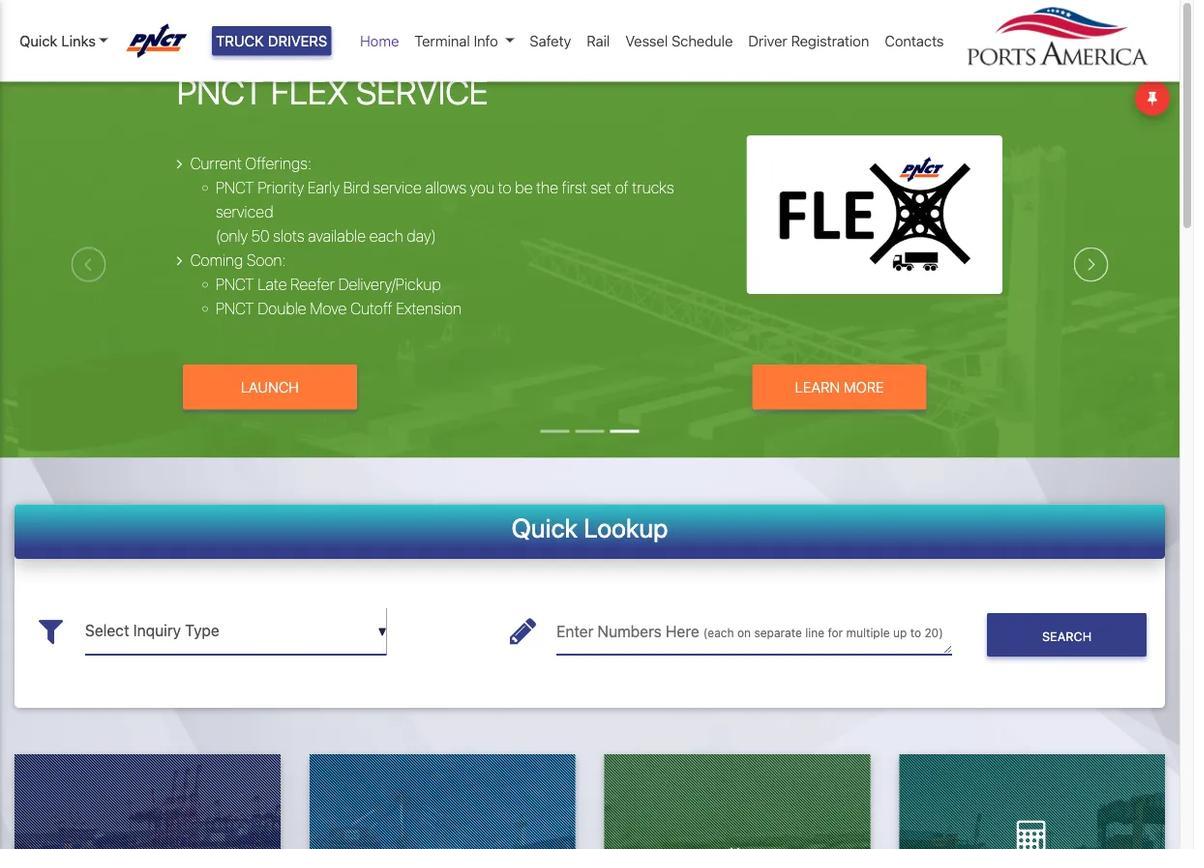 Task type: locate. For each thing, give the bounding box(es) containing it.
50
[[251, 227, 270, 245]]

current
[[190, 154, 242, 172]]

coming soon: pnct late reefer delivery/pickup pnct double move cutoff extension
[[190, 251, 462, 318]]

terminal info link
[[407, 22, 522, 59]]

schedule
[[672, 32, 733, 49]]

pnct down truck on the top left
[[177, 71, 264, 112]]

1 horizontal spatial to
[[910, 627, 921, 640]]

truck drivers link
[[212, 26, 331, 56]]

safety
[[530, 32, 571, 49]]

contacts link
[[877, 22, 952, 59]]

you
[[470, 178, 495, 197]]

to left be
[[498, 178, 512, 197]]

day)
[[407, 227, 436, 245]]

each
[[369, 227, 403, 245]]

line
[[805, 627, 825, 640]]

0 vertical spatial quick
[[19, 32, 57, 49]]

launch
[[241, 379, 299, 396]]

up
[[893, 627, 907, 640]]

lookup
[[584, 513, 668, 544]]

quick for quick links
[[19, 32, 57, 49]]

learn more link
[[753, 365, 927, 410]]

vessel
[[626, 32, 668, 49]]

0 horizontal spatial to
[[498, 178, 512, 197]]

of
[[615, 178, 629, 197]]

terminal info
[[415, 32, 498, 49]]

1 horizontal spatial quick
[[512, 513, 578, 544]]

None text field
[[85, 608, 387, 656], [557, 608, 953, 656], [85, 608, 387, 656], [557, 608, 953, 656]]

bird
[[343, 178, 370, 197]]

flex
[[271, 71, 349, 112]]

to
[[498, 178, 512, 197], [910, 627, 921, 640]]

rail link
[[579, 22, 618, 59]]

home link
[[352, 22, 407, 59]]

soon:
[[247, 251, 286, 269]]

cutoff
[[350, 299, 393, 318]]

truck
[[216, 32, 264, 49]]

pnct up serviced
[[216, 178, 254, 197]]

safety link
[[522, 22, 579, 59]]

separate
[[754, 627, 802, 640]]

1 vertical spatial quick
[[512, 513, 578, 544]]

slots
[[273, 227, 304, 245]]

1 vertical spatial to
[[910, 627, 921, 640]]

on
[[738, 627, 751, 640]]

to right up
[[910, 627, 921, 640]]

learn
[[795, 379, 840, 396]]

drivers
[[268, 32, 327, 49]]

quick
[[19, 32, 57, 49], [512, 513, 578, 544]]

driver registration link
[[741, 22, 877, 59]]

learn more
[[795, 379, 884, 396]]

flexible service image
[[0, 71, 1194, 567]]

priority
[[258, 178, 304, 197]]

coming
[[190, 251, 243, 269]]

mobile image
[[163, 846, 177, 850]]

quick left "links" at the top left of page
[[19, 32, 57, 49]]

pnct
[[177, 71, 264, 112], [216, 178, 254, 197], [216, 275, 254, 293], [216, 299, 254, 318]]

available
[[308, 227, 366, 245]]

contacts
[[885, 32, 944, 49]]

delivery/pickup
[[338, 275, 441, 293]]

info
[[474, 32, 498, 49]]

links
[[61, 32, 96, 49]]

home
[[360, 32, 399, 49]]

vessel schedule link
[[618, 22, 741, 59]]

quick for quick lookup
[[512, 513, 578, 544]]

move
[[310, 299, 347, 318]]

search
[[1042, 629, 1092, 643]]

here
[[666, 623, 699, 641]]

service
[[373, 178, 422, 197]]

quick left lookup
[[512, 513, 578, 544]]

the
[[536, 178, 559, 197]]

0 vertical spatial to
[[498, 178, 512, 197]]

0 horizontal spatial quick
[[19, 32, 57, 49]]



Task type: vqa. For each thing, say whether or not it's contained in the screenshot.
Soon: at the top
yes



Task type: describe. For each thing, give the bounding box(es) containing it.
angle right image
[[177, 253, 183, 268]]

extension
[[396, 299, 462, 318]]

for
[[828, 627, 843, 640]]

rail
[[587, 32, 610, 49]]

quick lookup
[[512, 513, 668, 544]]

current offerings: pnct priority early bird service allows you to be the first set of trucks serviced (only 50 slots available each day)
[[190, 154, 674, 245]]

double
[[258, 299, 307, 318]]

multiple
[[846, 627, 890, 640]]

pnct flex service
[[177, 71, 488, 112]]

enter
[[557, 623, 594, 641]]

to inside current offerings: pnct priority early bird service allows you to be the first set of trucks serviced (only 50 slots available each day)
[[498, 178, 512, 197]]

service
[[356, 71, 488, 112]]

(each
[[704, 627, 734, 640]]

truck drivers
[[216, 32, 327, 49]]

first
[[562, 178, 587, 197]]

trucks
[[632, 178, 674, 197]]

angle right image
[[177, 156, 183, 171]]

late
[[258, 275, 287, 293]]

numbers
[[598, 623, 662, 641]]

(only
[[216, 227, 248, 245]]

quick links link
[[19, 30, 108, 52]]

to inside enter numbers here (each on separate line for multiple up to 20)
[[910, 627, 921, 640]]

enter numbers here (each on separate line for multiple up to 20)
[[557, 623, 943, 641]]

driver
[[749, 32, 788, 49]]

quick links
[[19, 32, 96, 49]]

20)
[[925, 627, 943, 640]]

terminal
[[415, 32, 470, 49]]

vessel schedule
[[626, 32, 733, 49]]

allows
[[425, 178, 467, 197]]

pnct left double
[[216, 299, 254, 318]]

driver registration
[[749, 32, 870, 49]]

more
[[844, 379, 884, 396]]

early
[[308, 178, 340, 197]]

pnct down coming
[[216, 275, 254, 293]]

reefer
[[291, 275, 335, 293]]

registration
[[791, 32, 870, 49]]

serviced
[[216, 202, 274, 221]]

pnct inside current offerings: pnct priority early bird service allows you to be the first set of trucks serviced (only 50 slots available each day)
[[216, 178, 254, 197]]

be
[[515, 178, 533, 197]]

launch button
[[183, 365, 357, 410]]

set
[[591, 178, 612, 197]]

search button
[[987, 614, 1147, 657]]

▼
[[378, 626, 387, 639]]

offerings:
[[245, 154, 312, 172]]



